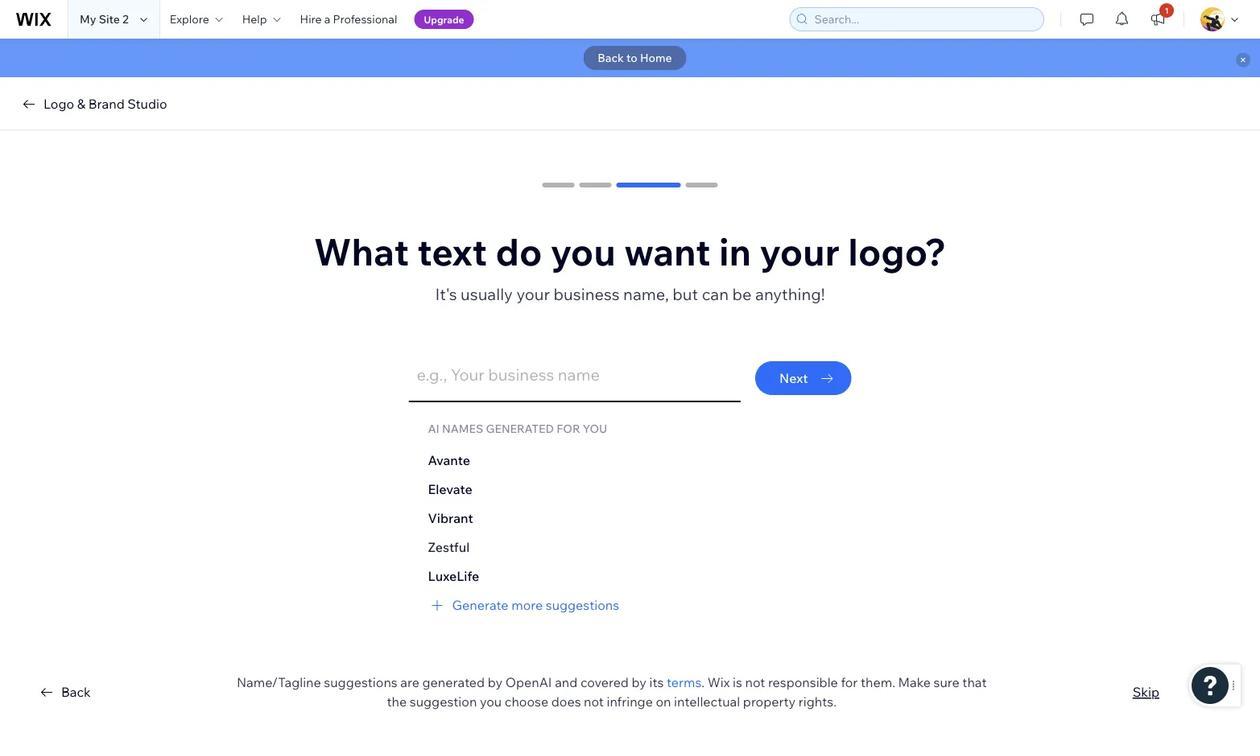 Task type: locate. For each thing, give the bounding box(es) containing it.
not down the covered
[[584, 694, 604, 710]]

1 button
[[1140, 0, 1176, 39]]

next button
[[755, 362, 852, 395]]

what text do you want in your logo?
[[314, 228, 946, 275]]

you
[[583, 422, 607, 436]]

back inside button
[[598, 51, 624, 65]]

not
[[745, 675, 765, 691], [584, 694, 604, 710]]

suggestions
[[546, 597, 619, 614], [324, 675, 398, 691]]

name,
[[623, 284, 669, 304]]

logo
[[43, 96, 74, 112]]

anything!
[[755, 284, 825, 304]]

avante
[[428, 453, 470, 469]]

1 horizontal spatial suggestions
[[546, 597, 619, 614]]

elevate button
[[428, 480, 818, 499]]

you
[[551, 228, 616, 275], [480, 694, 502, 710]]

vibrant
[[428, 511, 473, 527]]

generate more suggestions button
[[428, 596, 818, 615]]

do
[[496, 228, 542, 275]]

generated
[[422, 675, 485, 691]]

make
[[898, 675, 931, 691]]

.
[[702, 675, 705, 691]]

for
[[841, 675, 858, 691]]

0 horizontal spatial not
[[584, 694, 604, 710]]

logo & brand studio button
[[19, 94, 167, 114]]

1 vertical spatial suggestions
[[324, 675, 398, 691]]

that
[[963, 675, 987, 691]]

1 horizontal spatial back
[[598, 51, 624, 65]]

my
[[80, 12, 96, 26]]

luxelife
[[428, 569, 479, 585]]

back to home
[[598, 51, 672, 65]]

1 horizontal spatial by
[[632, 675, 647, 691]]

suggestions up the
[[324, 675, 398, 691]]

them.
[[861, 675, 895, 691]]

1 by from the left
[[488, 675, 503, 691]]

0 horizontal spatial by
[[488, 675, 503, 691]]

0 vertical spatial back
[[598, 51, 624, 65]]

0 vertical spatial suggestions
[[546, 597, 619, 614]]

logo & brand studio
[[43, 96, 167, 112]]

text
[[417, 228, 487, 275]]

0 vertical spatial not
[[745, 675, 765, 691]]

by left openai
[[488, 675, 503, 691]]

suggestion
[[410, 694, 477, 710]]

explore
[[170, 12, 209, 26]]

choose
[[505, 694, 548, 710]]

and
[[555, 675, 578, 691]]

it's
[[435, 284, 457, 304]]

name/tagline
[[237, 675, 321, 691]]

you down name/tagline suggestions are generated by openai and covered by its terms
[[480, 694, 502, 710]]

not right the is
[[745, 675, 765, 691]]

more
[[511, 597, 543, 614]]

you up business
[[551, 228, 616, 275]]

1 vertical spatial your
[[516, 284, 550, 304]]

0 horizontal spatial back
[[61, 684, 91, 701]]

covered
[[581, 675, 629, 691]]

for
[[557, 422, 580, 436]]

back for back to home
[[598, 51, 624, 65]]

suggestions down the luxelife button
[[546, 597, 619, 614]]

professional
[[333, 12, 397, 26]]

upgrade button
[[414, 10, 474, 29]]

business
[[554, 284, 620, 304]]

studio
[[127, 96, 167, 112]]

usually
[[461, 284, 513, 304]]

what
[[314, 228, 409, 275]]

brand
[[88, 96, 125, 112]]

responsible
[[768, 675, 838, 691]]

can
[[702, 284, 729, 304]]

are
[[400, 675, 419, 691]]

skip button
[[1133, 683, 1160, 702]]

elevate
[[428, 482, 472, 498]]

does
[[551, 694, 581, 710]]

&
[[77, 96, 85, 112]]

back
[[598, 51, 624, 65], [61, 684, 91, 701]]

1 vertical spatial you
[[480, 694, 502, 710]]

1 horizontal spatial you
[[551, 228, 616, 275]]

be
[[732, 284, 752, 304]]

back inside button
[[61, 684, 91, 701]]

your up the anything!
[[760, 228, 840, 275]]

1 vertical spatial not
[[584, 694, 604, 710]]

by
[[488, 675, 503, 691], [632, 675, 647, 691]]

your
[[760, 228, 840, 275], [516, 284, 550, 304]]

Search... field
[[810, 8, 1039, 31]]

but
[[673, 284, 698, 304]]

your down do
[[516, 284, 550, 304]]

0 horizontal spatial you
[[480, 694, 502, 710]]

by left its
[[632, 675, 647, 691]]

0 vertical spatial you
[[551, 228, 616, 275]]

1 horizontal spatial not
[[745, 675, 765, 691]]

back to home alert
[[0, 39, 1260, 77]]

0 vertical spatial your
[[760, 228, 840, 275]]

0 horizontal spatial your
[[516, 284, 550, 304]]

my site 2
[[80, 12, 129, 26]]

0 horizontal spatial suggestions
[[324, 675, 398, 691]]

sure
[[934, 675, 960, 691]]

1 vertical spatial back
[[61, 684, 91, 701]]



Task type: vqa. For each thing, say whether or not it's contained in the screenshot.
NAMES
yes



Task type: describe. For each thing, give the bounding box(es) containing it.
zestful button
[[428, 538, 818, 557]]

2 by from the left
[[632, 675, 647, 691]]

generate
[[452, 597, 509, 614]]

property
[[743, 694, 796, 710]]

it's usually your business name, but can be anything!
[[435, 284, 825, 304]]

wix
[[708, 675, 730, 691]]

e.g., Your business name text field
[[417, 354, 733, 395]]

intellectual
[[674, 694, 740, 710]]

skip
[[1133, 684, 1160, 701]]

1
[[1165, 5, 1169, 15]]

name/tagline suggestions are generated by openai and covered by its terms
[[237, 675, 702, 691]]

2
[[122, 12, 129, 26]]

zestful
[[428, 540, 470, 556]]

generated
[[486, 422, 554, 436]]

. wix is not responsible for them. make sure that the suggestion you choose does not infringe on intellectual property rights.
[[387, 675, 987, 710]]

you inside . wix is not responsible for them. make sure that the suggestion you choose does not infringe on intellectual property rights.
[[480, 694, 502, 710]]

generate more suggestions
[[452, 597, 619, 614]]

ai names generated for you
[[428, 422, 607, 436]]

want
[[624, 228, 711, 275]]

a
[[324, 12, 330, 26]]

ai
[[428, 422, 440, 436]]

back to home button
[[583, 46, 687, 70]]

back button
[[37, 683, 91, 702]]

home
[[640, 51, 672, 65]]

help
[[242, 12, 267, 26]]

suggestions inside generate more suggestions button
[[546, 597, 619, 614]]

hire a professional
[[300, 12, 397, 26]]

its
[[649, 675, 664, 691]]

1 horizontal spatial your
[[760, 228, 840, 275]]

back for back
[[61, 684, 91, 701]]

upgrade
[[424, 13, 464, 25]]

next
[[780, 370, 808, 387]]

terms
[[667, 675, 702, 691]]

avante button
[[428, 451, 818, 470]]

infringe
[[607, 694, 653, 710]]

names
[[442, 422, 483, 436]]

site
[[99, 12, 120, 26]]

hire a professional link
[[290, 0, 407, 39]]

logo?
[[848, 228, 946, 275]]

luxelife button
[[428, 567, 818, 586]]

rights.
[[799, 694, 837, 710]]

to
[[627, 51, 638, 65]]

is
[[733, 675, 742, 691]]

in
[[719, 228, 751, 275]]

the
[[387, 694, 407, 710]]

terms button
[[667, 673, 702, 693]]

vibrant button
[[428, 509, 818, 528]]

help button
[[232, 0, 290, 39]]

hire
[[300, 12, 322, 26]]

openai
[[505, 675, 552, 691]]

on
[[656, 694, 671, 710]]



